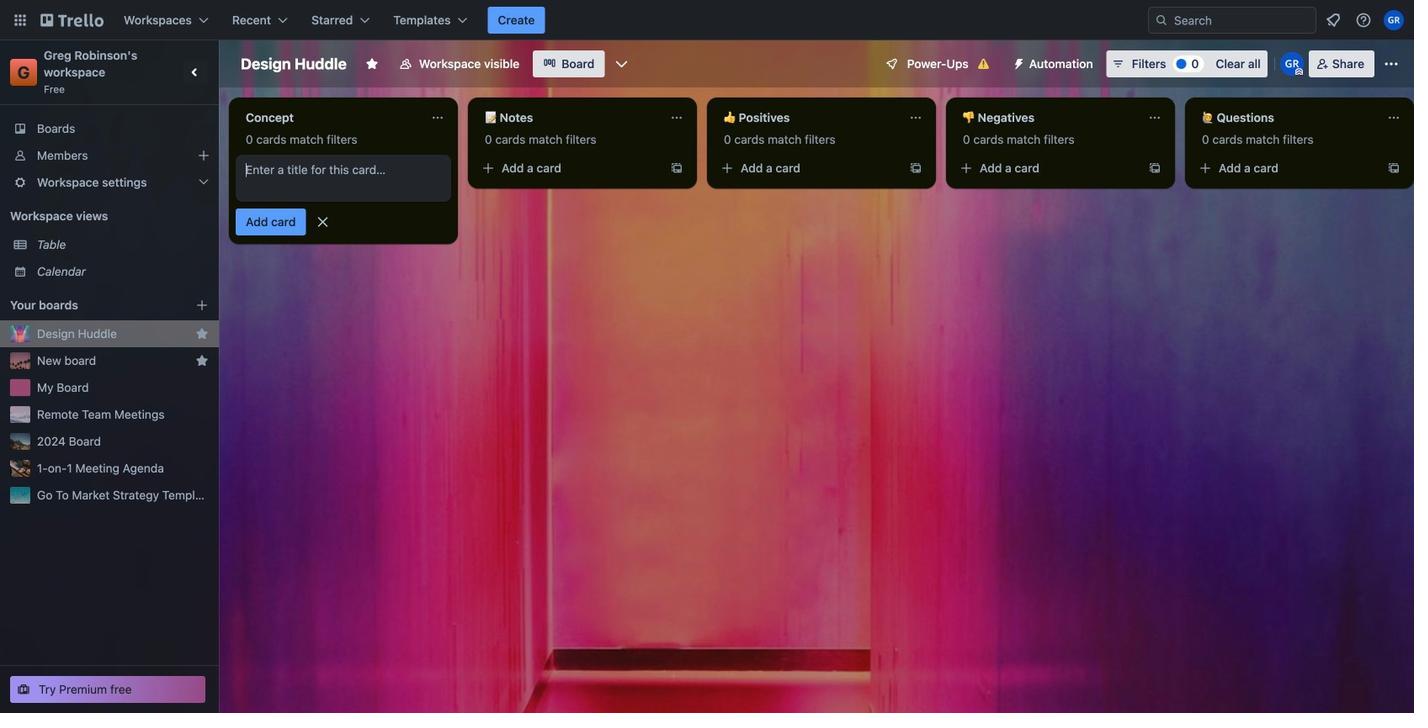 Task type: locate. For each thing, give the bounding box(es) containing it.
create from template… image
[[1148, 162, 1162, 175]]

2 create from template… image from the left
[[909, 162, 923, 175]]

None text field
[[236, 104, 424, 131], [475, 104, 663, 131], [714, 104, 903, 131], [953, 104, 1142, 131], [236, 104, 424, 131], [475, 104, 663, 131], [714, 104, 903, 131], [953, 104, 1142, 131]]

workspace navigation collapse icon image
[[184, 61, 207, 84]]

your boards with 7 items element
[[10, 296, 170, 316]]

starred icon image
[[195, 328, 209, 341], [195, 354, 209, 368]]

greg robinson (gregrobinson96) image
[[1280, 52, 1304, 76]]

0 horizontal spatial create from template… image
[[670, 162, 684, 175]]

sm image
[[1006, 51, 1030, 74]]

create from template… image
[[670, 162, 684, 175], [909, 162, 923, 175], [1388, 162, 1401, 175]]

add board image
[[195, 299, 209, 312]]

3 create from template… image from the left
[[1388, 162, 1401, 175]]

primary element
[[0, 0, 1415, 40]]

Search field
[[1169, 8, 1316, 32]]

2 horizontal spatial create from template… image
[[1388, 162, 1401, 175]]

star or unstar board image
[[365, 57, 379, 71]]

greg robinson (gregrobinson96) image
[[1384, 10, 1404, 30]]

open information menu image
[[1356, 12, 1372, 29]]

None text field
[[1192, 104, 1381, 131]]

1 horizontal spatial create from template… image
[[909, 162, 923, 175]]

this member is an admin of this board. image
[[1296, 68, 1303, 76]]

1 vertical spatial starred icon image
[[195, 354, 209, 368]]

1 starred icon image from the top
[[195, 328, 209, 341]]

show menu image
[[1383, 56, 1400, 72]]

2 starred icon image from the top
[[195, 354, 209, 368]]

0 vertical spatial starred icon image
[[195, 328, 209, 341]]



Task type: vqa. For each thing, say whether or not it's contained in the screenshot.
the primary element
yes



Task type: describe. For each thing, give the bounding box(es) containing it.
customize views image
[[613, 56, 630, 72]]

Enter a title for this card… text field
[[236, 155, 451, 202]]

search image
[[1155, 13, 1169, 27]]

cancel image
[[314, 214, 331, 231]]

1 create from template… image from the left
[[670, 162, 684, 175]]

0 notifications image
[[1324, 10, 1344, 30]]

Board name text field
[[232, 51, 355, 77]]

back to home image
[[40, 7, 104, 34]]



